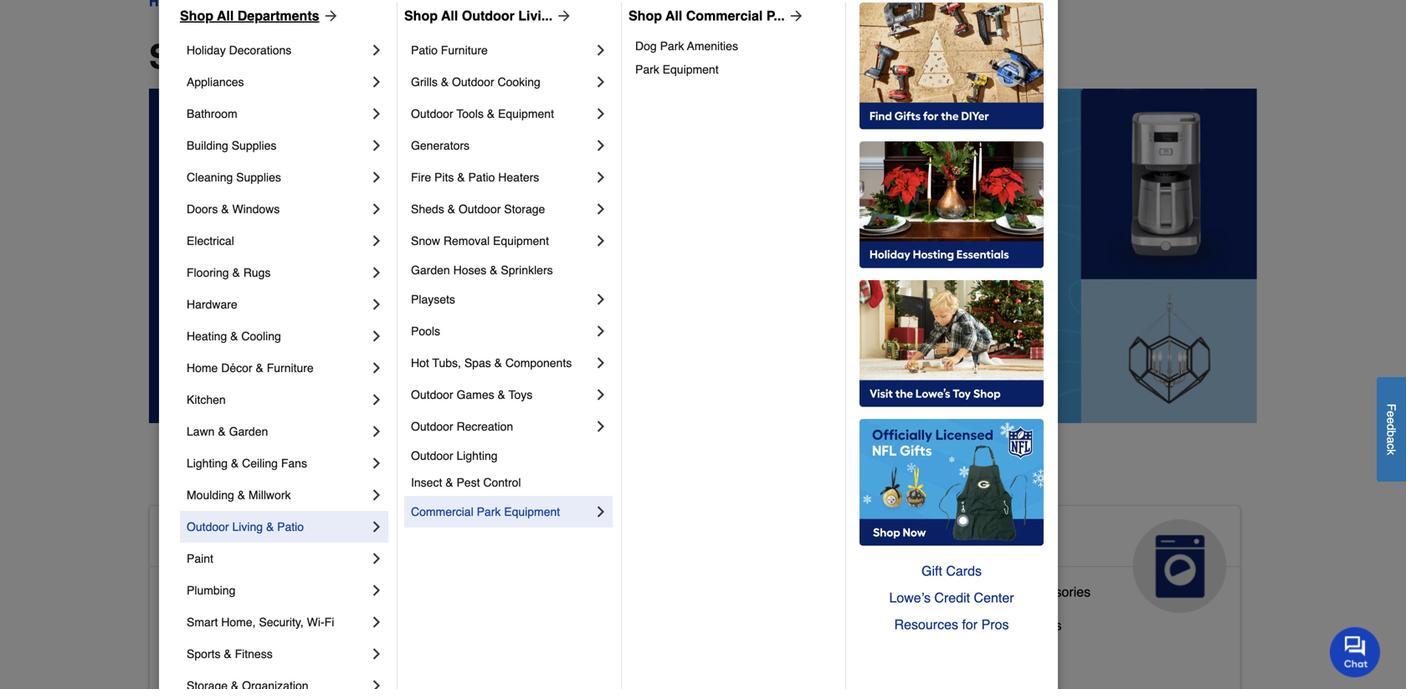 Task type: locate. For each thing, give the bounding box(es) containing it.
sports
[[187, 648, 221, 661]]

sheds
[[411, 203, 444, 216]]

bathroom up smart home, security, wi-fi
[[231, 585, 289, 600]]

0 vertical spatial furniture
[[441, 44, 488, 57]]

shop up dog
[[629, 8, 662, 23]]

amenities
[[687, 39, 738, 53]]

1 horizontal spatial shop
[[404, 8, 438, 23]]

home down security, at the bottom left of page
[[279, 652, 314, 667]]

c
[[1385, 444, 1398, 450]]

chevron right image for grills & outdoor cooking
[[593, 74, 609, 90]]

animal & pet care
[[536, 526, 681, 580]]

accessible for accessible bedroom
[[163, 618, 227, 634]]

heating & cooling link
[[187, 321, 368, 352]]

cleaning
[[187, 171, 233, 184]]

gift cards link
[[860, 558, 1044, 585]]

shop all departments link
[[180, 6, 339, 26]]

1 shop from the left
[[180, 8, 213, 23]]

0 vertical spatial pet
[[644, 526, 681, 553]]

equipment inside "link"
[[493, 234, 549, 248]]

1 horizontal spatial park
[[635, 63, 659, 76]]

equipment up the sprinklers
[[493, 234, 549, 248]]

park for amenities
[[660, 39, 684, 53]]

playsets link
[[411, 284, 593, 316]]

2 horizontal spatial arrow right image
[[785, 8, 805, 24]]

0 vertical spatial supplies
[[232, 139, 277, 152]]

2 vertical spatial home
[[279, 652, 314, 667]]

livestock supplies link
[[536, 608, 647, 641]]

0 vertical spatial park
[[660, 39, 684, 53]]

shop all departments
[[149, 38, 497, 76]]

0 vertical spatial patio
[[411, 44, 438, 57]]

2 vertical spatial patio
[[277, 521, 304, 534]]

chevron right image for paint
[[368, 551, 385, 567]]

shop up holiday
[[180, 8, 213, 23]]

appliances
[[187, 75, 244, 89], [909, 526, 1034, 553]]

accessible entry & home link
[[163, 648, 314, 681]]

0 vertical spatial appliances
[[187, 75, 244, 89]]

accessible for accessible bathroom
[[163, 585, 227, 600]]

components
[[505, 357, 572, 370]]

& right parts
[[1007, 585, 1016, 600]]

outdoor up patio furniture link
[[462, 8, 515, 23]]

patio up paint link
[[277, 521, 304, 534]]

appliances down holiday
[[187, 75, 244, 89]]

0 horizontal spatial park
[[477, 506, 501, 519]]

appliances link up chillers
[[896, 506, 1240, 613]]

beverage & wine chillers link
[[909, 614, 1062, 648]]

arrow right image up shop all departments on the left top of page
[[319, 8, 339, 24]]

accessible bedroom
[[163, 618, 285, 634]]

1 accessible from the top
[[163, 526, 286, 553]]

1 vertical spatial pet
[[536, 645, 556, 660]]

chevron right image for lawn & garden
[[368, 424, 385, 440]]

paint link
[[187, 543, 368, 575]]

accessible for accessible home
[[163, 526, 286, 553]]

e up d
[[1385, 411, 1398, 418]]

1 horizontal spatial furniture
[[441, 44, 488, 57]]

chevron right image for appliances
[[368, 74, 385, 90]]

1 vertical spatial supplies
[[236, 171, 281, 184]]

chevron right image for electrical
[[368, 233, 385, 249]]

chevron right image for sheds & outdoor storage
[[593, 201, 609, 218]]

park up park equipment
[[660, 39, 684, 53]]

garden
[[411, 264, 450, 277], [229, 425, 268, 439]]

cooling
[[241, 330, 281, 343]]

departments for shop all departments
[[237, 8, 319, 23]]

furniture up grills & outdoor cooking on the left top
[[441, 44, 488, 57]]

1 e from the top
[[1385, 411, 1398, 418]]

patio up grills
[[411, 44, 438, 57]]

& left cooling
[[230, 330, 238, 343]]

accessible for accessible entry & home
[[163, 652, 227, 667]]

1 vertical spatial furniture
[[267, 362, 314, 375]]

doors & windows link
[[187, 193, 368, 225]]

arrow right image
[[319, 8, 339, 24], [553, 8, 573, 24], [785, 8, 805, 24]]

accessible down "smart"
[[163, 652, 227, 667]]

chevron right image for generators
[[593, 137, 609, 154]]

outdoor down grills
[[411, 107, 453, 121]]

0 horizontal spatial shop
[[180, 8, 213, 23]]

all down shop all departments link
[[241, 38, 284, 76]]

beds,
[[560, 645, 594, 660]]

1 horizontal spatial appliances
[[909, 526, 1034, 553]]

holiday decorations
[[187, 44, 292, 57]]

all up patio furniture
[[441, 8, 458, 23]]

outdoor
[[462, 8, 515, 23], [452, 75, 494, 89], [411, 107, 453, 121], [459, 203, 501, 216], [411, 388, 453, 402], [411, 420, 453, 434], [411, 449, 453, 463], [187, 521, 229, 534]]

home,
[[221, 616, 256, 629]]

appliance
[[909, 585, 968, 600]]

hot tubs, spas & components link
[[411, 347, 593, 379]]

e
[[1385, 411, 1398, 418], [1385, 418, 1398, 424]]

credit
[[934, 591, 970, 606]]

home décor & furniture
[[187, 362, 314, 375]]

holiday
[[187, 44, 226, 57]]

accessible up "smart"
[[163, 585, 227, 600]]

2 accessible from the top
[[163, 585, 227, 600]]

park down control
[[477, 506, 501, 519]]

outdoor recreation
[[411, 420, 513, 434]]

cleaning supplies link
[[187, 162, 368, 193]]

chevron right image for outdoor games & toys
[[593, 387, 609, 403]]

supplies inside building supplies link
[[232, 139, 277, 152]]

equipment
[[663, 63, 719, 76], [498, 107, 554, 121], [493, 234, 549, 248], [504, 506, 560, 519]]

1 horizontal spatial garden
[[411, 264, 450, 277]]

& right pits
[[457, 171, 465, 184]]

park down dog
[[635, 63, 659, 76]]

pet
[[644, 526, 681, 553], [536, 645, 556, 660]]

1 arrow right image from the left
[[319, 8, 339, 24]]

holiday hosting essentials. image
[[860, 141, 1044, 269]]

enjoy savings year-round. no matter what you're shopping for, find what you need at a great price. image
[[149, 89, 1257, 423]]

appliances link down decorations
[[187, 66, 368, 98]]

f
[[1385, 404, 1398, 411]]

lighting up pest
[[457, 449, 498, 463]]

arrow right image inside shop all commercial p... link
[[785, 8, 805, 24]]

1 horizontal spatial commercial
[[686, 8, 763, 23]]

arrow right image for shop all departments
[[319, 8, 339, 24]]

shop up patio furniture
[[404, 8, 438, 23]]

outdoor recreation link
[[411, 411, 593, 443]]

& right décor
[[256, 362, 264, 375]]

1 vertical spatial patio
[[468, 171, 495, 184]]

supplies for cleaning supplies
[[236, 171, 281, 184]]

arrow right image inside shop all outdoor livi... link
[[553, 8, 573, 24]]

chevron right image for outdoor recreation
[[593, 419, 609, 435]]

home up kitchen
[[187, 362, 218, 375]]

3 accessible from the top
[[163, 618, 227, 634]]

2 vertical spatial park
[[477, 506, 501, 519]]

1 horizontal spatial appliances link
[[896, 506, 1240, 613]]

decorations
[[229, 44, 292, 57]]

2 arrow right image from the left
[[553, 8, 573, 24]]

resources for pros link
[[860, 612, 1044, 639]]

fans
[[281, 457, 307, 470]]

shop all commercial p...
[[629, 8, 785, 23]]

furniture down heating & cooling link
[[267, 362, 314, 375]]

accessible bathroom
[[163, 585, 289, 600]]

2 horizontal spatial furniture
[[663, 645, 717, 660]]

outdoor up insect
[[411, 449, 453, 463]]

ceiling
[[242, 457, 278, 470]]

commercial park equipment
[[411, 506, 560, 519]]

sheds & outdoor storage link
[[411, 193, 593, 225]]

3 shop from the left
[[629, 8, 662, 23]]

accessible up sports
[[163, 618, 227, 634]]

shop
[[180, 8, 213, 23], [404, 8, 438, 23], [629, 8, 662, 23]]

outdoor games & toys link
[[411, 379, 593, 411]]

furniture right "houses,"
[[663, 645, 717, 660]]

accessible home image
[[387, 520, 481, 613]]

commercial
[[686, 8, 763, 23], [411, 506, 473, 519]]

chevron right image for plumbing
[[368, 583, 385, 599]]

pools link
[[411, 316, 593, 347]]

1 vertical spatial appliances
[[909, 526, 1034, 553]]

1 vertical spatial commercial
[[411, 506, 473, 519]]

outdoor up outdoor lighting
[[411, 420, 453, 434]]

2 horizontal spatial patio
[[468, 171, 495, 184]]

patio up 'sheds & outdoor storage' on the left top of page
[[468, 171, 495, 184]]

& left rugs
[[232, 266, 240, 280]]

outdoor living & patio
[[187, 521, 304, 534]]

chevron right image for flooring & rugs
[[368, 264, 385, 281]]

kitchen
[[187, 393, 226, 407]]

chevron right image for snow removal equipment
[[593, 233, 609, 249]]

& right "sheds"
[[447, 203, 455, 216]]

0 horizontal spatial patio
[[277, 521, 304, 534]]

& right the doors
[[221, 203, 229, 216]]

lawn & garden link
[[187, 416, 368, 448]]

shop all departments
[[180, 8, 319, 23]]

k
[[1385, 450, 1398, 455]]

& left ceiling
[[231, 457, 239, 470]]

1 horizontal spatial lighting
[[457, 449, 498, 463]]

smart home, security, wi-fi link
[[187, 607, 368, 639]]

bathroom up "building"
[[187, 107, 237, 121]]

1 horizontal spatial arrow right image
[[553, 8, 573, 24]]

living
[[232, 521, 263, 534]]

décor
[[221, 362, 252, 375]]

0 vertical spatial departments
[[237, 8, 319, 23]]

resources for pros
[[894, 617, 1009, 633]]

4 accessible from the top
[[163, 652, 227, 667]]

building
[[187, 139, 228, 152]]

all up dog park amenities
[[666, 8, 682, 23]]

chevron right image for home décor & furniture
[[368, 360, 385, 377]]

3 arrow right image from the left
[[785, 8, 805, 24]]

& right animal
[[621, 526, 638, 553]]

cards
[[946, 564, 982, 579]]

1 vertical spatial departments
[[293, 38, 497, 76]]

electrical link
[[187, 225, 368, 257]]

0 horizontal spatial appliances link
[[187, 66, 368, 98]]

2 vertical spatial supplies
[[596, 611, 647, 627]]

garden up lighting & ceiling fans
[[229, 425, 268, 439]]

commercial down insect
[[411, 506, 473, 519]]

& down accessible bedroom link
[[224, 648, 232, 661]]

1 vertical spatial park
[[635, 63, 659, 76]]

arrow right image inside shop all departments link
[[319, 8, 339, 24]]

snow removal equipment
[[411, 234, 549, 248]]

supplies inside livestock supplies link
[[596, 611, 647, 627]]

supplies up "houses,"
[[596, 611, 647, 627]]

beverage & wine chillers
[[909, 618, 1062, 634]]

sports & fitness link
[[187, 639, 368, 670]]

outdoor lighting link
[[411, 443, 609, 470]]

appliances link
[[187, 66, 368, 98], [896, 506, 1240, 613]]

for
[[962, 617, 978, 633]]

0 horizontal spatial arrow right image
[[319, 8, 339, 24]]

arrow right image up the dog park amenities link at the top of page
[[785, 8, 805, 24]]

chevron right image for cleaning supplies
[[368, 169, 385, 186]]

supplies up windows
[[236, 171, 281, 184]]

chevron right image
[[368, 42, 385, 59], [593, 74, 609, 90], [368, 105, 385, 122], [368, 137, 385, 154], [368, 169, 385, 186], [593, 201, 609, 218], [593, 233, 609, 249], [368, 264, 385, 281], [368, 296, 385, 313], [593, 323, 609, 340], [368, 360, 385, 377], [593, 387, 609, 403], [368, 392, 385, 408], [368, 455, 385, 472], [593, 504, 609, 521], [368, 583, 385, 599], [368, 614, 385, 631], [368, 646, 385, 663], [368, 678, 385, 690]]

f e e d b a c k button
[[1377, 377, 1406, 482]]

pest
[[457, 476, 480, 490]]

supplies inside cleaning supplies link
[[236, 171, 281, 184]]

home décor & furniture link
[[187, 352, 368, 384]]

1 horizontal spatial pet
[[644, 526, 681, 553]]

outdoor tools & equipment
[[411, 107, 554, 121]]

1 vertical spatial garden
[[229, 425, 268, 439]]

commercial up the dog park amenities link at the top of page
[[686, 8, 763, 23]]

appliances up the "cards"
[[909, 526, 1034, 553]]

e up b
[[1385, 418, 1398, 424]]

electrical
[[187, 234, 234, 248]]

accessible home
[[163, 526, 357, 553]]

0 horizontal spatial lighting
[[187, 457, 228, 470]]

lighting up moulding
[[187, 457, 228, 470]]

shop for shop all outdoor livi...
[[404, 8, 438, 23]]

games
[[457, 388, 494, 402]]

outdoor down moulding
[[187, 521, 229, 534]]

chevron right image for sports & fitness
[[368, 646, 385, 663]]

livestock supplies
[[536, 611, 647, 627]]

patio for fire pits & patio heaters
[[468, 171, 495, 184]]

garden up playsets
[[411, 264, 450, 277]]

home down moulding & millwork link
[[292, 526, 357, 553]]

& left the pros
[[970, 618, 979, 634]]

0 vertical spatial appliances link
[[187, 66, 368, 98]]

lowe's credit center
[[889, 591, 1014, 606]]

0 horizontal spatial pet
[[536, 645, 556, 660]]

chevron right image for hot tubs, spas & components
[[593, 355, 609, 372]]

all up holiday decorations at the left of the page
[[217, 8, 234, 23]]

snow
[[411, 234, 440, 248]]

hardware
[[187, 298, 237, 311]]

0 vertical spatial commercial
[[686, 8, 763, 23]]

outdoor down hot
[[411, 388, 453, 402]]

arrow right image up patio furniture link
[[553, 8, 573, 24]]

chevron right image for outdoor tools & equipment
[[593, 105, 609, 122]]

chevron right image
[[593, 42, 609, 59], [368, 74, 385, 90], [593, 105, 609, 122], [593, 137, 609, 154], [593, 169, 609, 186], [368, 201, 385, 218], [368, 233, 385, 249], [593, 291, 609, 308], [368, 328, 385, 345], [593, 355, 609, 372], [593, 419, 609, 435], [368, 424, 385, 440], [368, 487, 385, 504], [368, 519, 385, 536], [368, 551, 385, 567]]

0 horizontal spatial appliances
[[187, 75, 244, 89]]

accessible down moulding
[[163, 526, 286, 553]]

2 horizontal spatial park
[[660, 39, 684, 53]]

supplies up "cleaning supplies"
[[232, 139, 277, 152]]

arrow right image for shop all commercial p...
[[785, 8, 805, 24]]

resources
[[894, 617, 958, 633]]

0 horizontal spatial furniture
[[267, 362, 314, 375]]

playsets
[[411, 293, 455, 306]]

all for departments
[[217, 8, 234, 23]]

2 horizontal spatial shop
[[629, 8, 662, 23]]

2 shop from the left
[[404, 8, 438, 23]]

chevron right image for playsets
[[593, 291, 609, 308]]

storage
[[504, 203, 545, 216]]



Task type: vqa. For each thing, say whether or not it's contained in the screenshot.
EXTERIOR
no



Task type: describe. For each thing, give the bounding box(es) containing it.
0 vertical spatial bathroom
[[187, 107, 237, 121]]

& right living
[[266, 521, 274, 534]]

chevron right image for heating & cooling
[[368, 328, 385, 345]]

pet beds, houses, & furniture link
[[536, 641, 717, 675]]

appliance parts & accessories
[[909, 585, 1091, 600]]

2 vertical spatial furniture
[[663, 645, 717, 660]]

& right hoses
[[490, 264, 498, 277]]

0 vertical spatial home
[[187, 362, 218, 375]]

hardware link
[[187, 289, 368, 321]]

& right lawn
[[218, 425, 226, 439]]

care
[[536, 553, 588, 580]]

houses,
[[598, 645, 647, 660]]

insect & pest control
[[411, 476, 521, 490]]

wine
[[983, 618, 1013, 634]]

outdoor living & patio link
[[187, 511, 368, 543]]

arrow right image for shop all outdoor livi...
[[553, 8, 573, 24]]

& left toys
[[498, 388, 505, 402]]

removal
[[444, 234, 490, 248]]

fire
[[411, 171, 431, 184]]

accessible bathroom link
[[163, 581, 289, 614]]

livestock
[[536, 611, 592, 627]]

appliances image
[[1133, 520, 1227, 613]]

insect
[[411, 476, 442, 490]]

beverage
[[909, 618, 966, 634]]

smart
[[187, 616, 218, 629]]

& right grills
[[441, 75, 449, 89]]

shop
[[149, 38, 233, 76]]

chevron right image for kitchen
[[368, 392, 385, 408]]

fire pits & patio heaters link
[[411, 162, 593, 193]]

paint
[[187, 552, 213, 566]]

0 horizontal spatial commercial
[[411, 506, 473, 519]]

departments for shop all departments
[[293, 38, 497, 76]]

accessible home link
[[150, 506, 494, 613]]

& right tools
[[487, 107, 495, 121]]

& right spas
[[494, 357, 502, 370]]

2 e from the top
[[1385, 418, 1398, 424]]

park for equipment
[[477, 506, 501, 519]]

animal & pet care image
[[760, 520, 854, 613]]

officially licensed n f l gifts. shop now. image
[[860, 419, 1044, 547]]

shop all outdoor livi... link
[[404, 6, 573, 26]]

lowe's credit center link
[[860, 585, 1044, 612]]

find gifts for the diyer. image
[[860, 3, 1044, 130]]

chevron right image for moulding & millwork
[[368, 487, 385, 504]]

shop for shop all commercial p...
[[629, 8, 662, 23]]

millwork
[[249, 489, 291, 502]]

chat invite button image
[[1330, 627, 1381, 678]]

gift
[[922, 564, 942, 579]]

plumbing
[[187, 584, 236, 598]]

chevron right image for hardware
[[368, 296, 385, 313]]

bedroom
[[231, 618, 285, 634]]

appliance parts & accessories link
[[909, 581, 1091, 614]]

& left pest
[[445, 476, 453, 490]]

chevron right image for building supplies
[[368, 137, 385, 154]]

chevron right image for bathroom
[[368, 105, 385, 122]]

& right entry
[[266, 652, 275, 667]]

pet inside the animal & pet care
[[644, 526, 681, 553]]

chevron right image for holiday decorations
[[368, 42, 385, 59]]

pools
[[411, 325, 440, 338]]

chillers
[[1017, 618, 1062, 634]]

patio furniture
[[411, 44, 488, 57]]

f e e d b a c k
[[1385, 404, 1398, 455]]

0 vertical spatial garden
[[411, 264, 450, 277]]

snow removal equipment link
[[411, 225, 593, 257]]

lighting & ceiling fans link
[[187, 448, 368, 480]]

doors
[[187, 203, 218, 216]]

d
[[1385, 424, 1398, 431]]

holiday decorations link
[[187, 34, 368, 66]]

fi
[[324, 616, 334, 629]]

building supplies
[[187, 139, 277, 152]]

spas
[[464, 357, 491, 370]]

visit the lowe's toy shop. image
[[860, 280, 1044, 408]]

outdoor lighting
[[411, 449, 498, 463]]

supplies for livestock supplies
[[596, 611, 647, 627]]

supplies for building supplies
[[232, 139, 277, 152]]

sprinklers
[[501, 264, 553, 277]]

chevron right image for pools
[[593, 323, 609, 340]]

fitness
[[235, 648, 273, 661]]

1 vertical spatial home
[[292, 526, 357, 553]]

1 vertical spatial appliances link
[[896, 506, 1240, 613]]

all for commercial
[[666, 8, 682, 23]]

& left millwork
[[237, 489, 245, 502]]

cleaning supplies
[[187, 171, 281, 184]]

entry
[[231, 652, 262, 667]]

outdoor games & toys
[[411, 388, 533, 402]]

heating
[[187, 330, 227, 343]]

control
[[483, 476, 521, 490]]

& inside the animal & pet care
[[621, 526, 638, 553]]

shop all commercial p... link
[[629, 6, 805, 26]]

0 horizontal spatial garden
[[229, 425, 268, 439]]

1 horizontal spatial patio
[[411, 44, 438, 57]]

hot
[[411, 357, 429, 370]]

pros
[[981, 617, 1009, 633]]

& inside "link"
[[232, 266, 240, 280]]

lawn
[[187, 425, 215, 439]]

lowe's
[[889, 591, 931, 606]]

outdoor up snow removal equipment
[[459, 203, 501, 216]]

heaters
[[498, 171, 539, 184]]

generators link
[[411, 130, 593, 162]]

plumbing link
[[187, 575, 368, 607]]

commercial park equipment link
[[411, 496, 593, 528]]

recreation
[[457, 420, 513, 434]]

outdoor up tools
[[452, 75, 494, 89]]

patio for outdoor living & patio
[[277, 521, 304, 534]]

1 vertical spatial bathroom
[[231, 585, 289, 600]]

hoses
[[453, 264, 487, 277]]

generators
[[411, 139, 470, 152]]

park equipment link
[[635, 58, 834, 81]]

chevron right image for commercial park equipment
[[593, 504, 609, 521]]

equipment down insect & pest control link
[[504, 506, 560, 519]]

outdoor tools & equipment link
[[411, 98, 593, 130]]

accessible entry & home
[[163, 652, 314, 667]]

chevron right image for smart home, security, wi-fi
[[368, 614, 385, 631]]

park equipment
[[635, 63, 719, 76]]

security,
[[259, 616, 304, 629]]

equipment down dog park amenities
[[663, 63, 719, 76]]

flooring
[[187, 266, 229, 280]]

flooring & rugs
[[187, 266, 271, 280]]

sheds & outdoor storage
[[411, 203, 545, 216]]

& right "houses,"
[[651, 645, 660, 660]]

chevron right image for outdoor living & patio
[[368, 519, 385, 536]]

equipment down cooking at the top
[[498, 107, 554, 121]]

building supplies link
[[187, 130, 368, 162]]

gift cards
[[922, 564, 982, 579]]

toys
[[509, 388, 533, 402]]

all for outdoor
[[441, 8, 458, 23]]

grills
[[411, 75, 438, 89]]

garden hoses & sprinklers
[[411, 264, 553, 277]]

lighting & ceiling fans
[[187, 457, 307, 470]]

grills & outdoor cooking link
[[411, 66, 593, 98]]

dog park amenities link
[[635, 34, 834, 58]]

chevron right image for patio furniture
[[593, 42, 609, 59]]

shop for shop all departments
[[180, 8, 213, 23]]

chevron right image for lighting & ceiling fans
[[368, 455, 385, 472]]

shop all outdoor livi...
[[404, 8, 553, 23]]

chevron right image for doors & windows
[[368, 201, 385, 218]]

chevron right image for fire pits & patio heaters
[[593, 169, 609, 186]]



